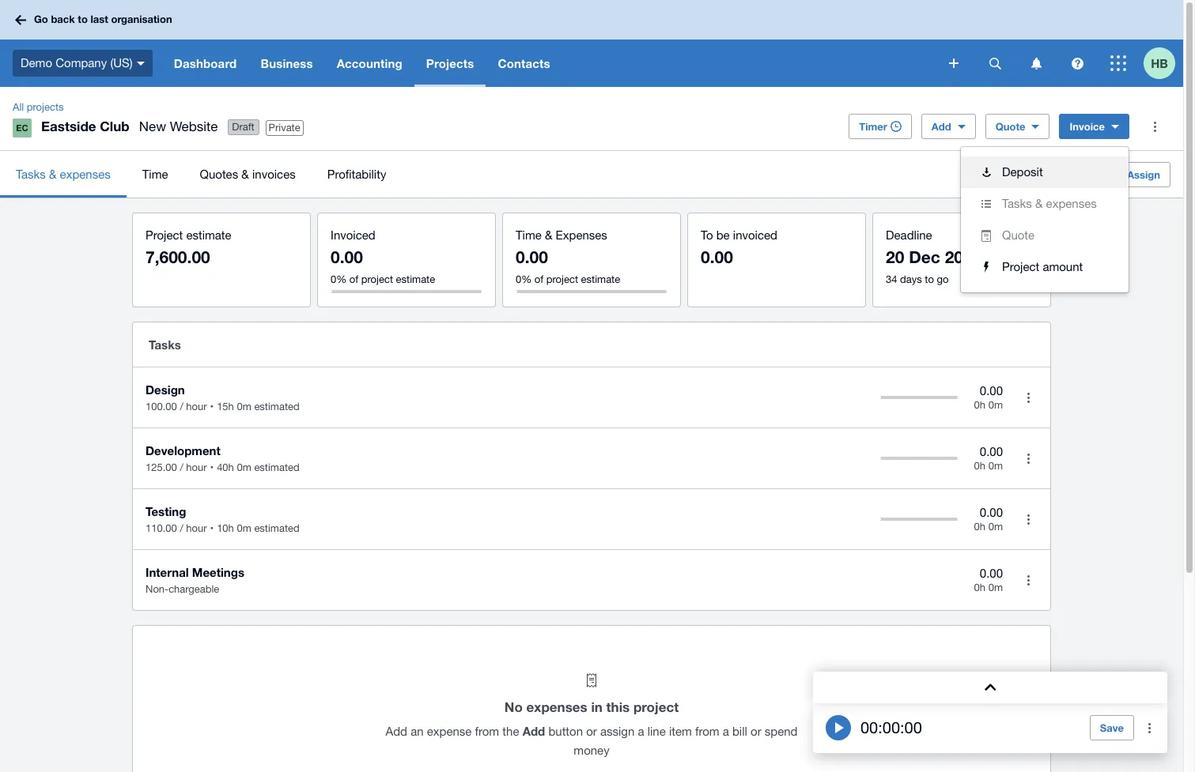 Task type: vqa. For each thing, say whether or not it's contained in the screenshot.
your inside YOU CAN ALSO MODIFY WHERE ACCOUNTS APPEAR IN YOUR REPORTS USING
no



Task type: describe. For each thing, give the bounding box(es) containing it.
projects
[[27, 101, 64, 113]]

spend
[[765, 725, 798, 739]]

expenses
[[556, 229, 607, 242]]

this
[[606, 699, 630, 716]]

quote button
[[961, 220, 1128, 252]]

estimate inside the project estimate 7,600.00
[[186, 229, 231, 242]]

assign button
[[1098, 162, 1171, 187]]

internal meetings non-chargeable
[[146, 565, 244, 596]]

design
[[146, 383, 185, 397]]

0.00 0h 0m for development
[[974, 445, 1003, 472]]

project for expenses
[[633, 699, 679, 716]]

add for add
[[932, 120, 951, 133]]

hour for design
[[186, 401, 207, 413]]

quotes
[[200, 167, 238, 181]]

add an expense from the add button or assign a line item from a bill or spend money
[[386, 724, 798, 758]]

125.00
[[146, 462, 177, 474]]

deadline
[[886, 229, 932, 242]]

banner containing hb
[[0, 0, 1183, 87]]

company
[[56, 56, 107, 69]]

0m inside design 100.00 / hour • 15h 0m estimated
[[237, 401, 251, 413]]

1 or from the left
[[586, 725, 597, 739]]

wrapper image for deposit
[[977, 168, 996, 177]]

all projects link
[[6, 100, 70, 115]]

tasks & expenses button
[[961, 188, 1128, 220]]

2 a from the left
[[723, 725, 729, 739]]

project for project amount
[[1002, 260, 1039, 274]]

bill
[[732, 725, 747, 739]]

navigation inside "banner"
[[162, 40, 938, 87]]

wrapper image for tasks
[[977, 200, 996, 208]]

& inside button
[[1035, 197, 1043, 210]]

tasks & expenses inside tasks & expenses link
[[16, 167, 111, 181]]

contacts button
[[486, 40, 562, 87]]

last
[[91, 13, 108, 26]]

deposit button
[[961, 157, 1128, 188]]

add for add an expense from the add button or assign a line item from a bill or spend money
[[386, 725, 407, 739]]

0h for design
[[974, 400, 986, 411]]

assign
[[1127, 168, 1160, 181]]

100.00
[[146, 401, 177, 413]]

no
[[504, 699, 523, 716]]

hour for development
[[186, 462, 207, 474]]

20
[[886, 248, 904, 267]]

0.00 inside to be invoiced 0.00
[[701, 248, 733, 267]]

line
[[648, 725, 666, 739]]

testing
[[146, 505, 186, 519]]

expenses inside tasks & expenses button
[[1046, 197, 1097, 210]]

organisation
[[111, 13, 172, 26]]

invoiced
[[331, 229, 375, 242]]

quote button
[[985, 114, 1050, 139]]

& down the eastside
[[49, 167, 56, 181]]

projects
[[426, 56, 474, 70]]

invoice button
[[1059, 114, 1129, 139]]

2 from from the left
[[695, 725, 719, 739]]

dec
[[909, 248, 940, 267]]

time for time
[[142, 167, 168, 181]]

save
[[1100, 722, 1124, 735]]

00:00:00
[[860, 719, 922, 737]]

development 125.00 / hour • 40h 0m estimated
[[146, 444, 300, 474]]

/ for testing
[[180, 523, 183, 535]]

project amount button
[[961, 252, 1128, 283]]

deposit
[[1002, 165, 1043, 179]]

of inside time & expenses 0.00 0% of project estimate
[[535, 274, 543, 286]]

eastside
[[41, 118, 96, 134]]

to inside "banner"
[[78, 13, 88, 26]]

back
[[51, 13, 75, 26]]

item
[[669, 725, 692, 739]]

project for project estimate 7,600.00
[[146, 229, 183, 242]]

business
[[261, 56, 313, 70]]

0% inside invoiced 0.00 0% of project estimate
[[331, 274, 347, 286]]

an
[[411, 725, 424, 739]]

timer button
[[849, 114, 912, 139]]

invoiced 0.00 0% of project estimate
[[331, 229, 435, 286]]

1 from from the left
[[475, 725, 499, 739]]

assign
[[600, 725, 635, 739]]

ec
[[16, 123, 28, 133]]

new website
[[139, 119, 218, 134]]

eastside club
[[41, 118, 129, 134]]

time for time & expenses 0.00 0% of project estimate
[[516, 229, 542, 242]]

project amount
[[1002, 260, 1083, 274]]

more options image for design
[[1012, 382, 1044, 414]]

in
[[591, 699, 603, 716]]

add button
[[921, 114, 976, 139]]

wrapper image for quote
[[977, 230, 996, 242]]

timer
[[859, 120, 887, 133]]

tasks inside button
[[1002, 197, 1032, 210]]

expense
[[427, 725, 472, 739]]

hb
[[1151, 56, 1168, 70]]

profitability
[[327, 167, 386, 181]]

of inside invoiced 0.00 0% of project estimate
[[349, 274, 358, 286]]

quotes & invoices
[[200, 167, 296, 181]]

& right quotes
[[241, 167, 249, 181]]

2023
[[945, 248, 982, 267]]

contacts
[[498, 56, 550, 70]]

all
[[13, 101, 24, 113]]

development
[[146, 444, 220, 458]]

dashboard link
[[162, 40, 249, 87]]

0.00 0h 0m for testing
[[974, 506, 1003, 533]]

save button
[[1090, 716, 1134, 741]]

projects button
[[414, 40, 486, 87]]

dashboard
[[174, 56, 237, 70]]

2 vertical spatial expenses
[[526, 699, 587, 716]]



Task type: locate. For each thing, give the bounding box(es) containing it.
2 0.00 0h 0m from the top
[[974, 445, 1003, 472]]

website
[[170, 119, 218, 134]]

quote up deposit
[[995, 120, 1025, 133]]

to inside deadline 20 dec 2023 34 days to go
[[925, 274, 934, 286]]

time link
[[126, 151, 184, 198]]

project inside the project estimate 7,600.00
[[146, 229, 183, 242]]

• for design
[[210, 401, 214, 413]]

0 horizontal spatial project
[[361, 274, 393, 286]]

2 / from the top
[[180, 462, 183, 474]]

accounting button
[[325, 40, 414, 87]]

4 0.00 0h 0m from the top
[[974, 567, 1003, 594]]

0 horizontal spatial time
[[142, 167, 168, 181]]

project up line
[[633, 699, 679, 716]]

0 vertical spatial project
[[146, 229, 183, 242]]

• inside design 100.00 / hour • 15h 0m estimated
[[210, 401, 214, 413]]

project inside button
[[1002, 260, 1039, 274]]

2 • from the top
[[210, 462, 214, 474]]

1 horizontal spatial from
[[695, 725, 719, 739]]

0 vertical spatial expenses
[[60, 167, 111, 181]]

project for 0.00
[[361, 274, 393, 286]]

more options image for internal meetings
[[1012, 565, 1044, 596]]

accounting
[[337, 56, 402, 70]]

hb button
[[1144, 40, 1183, 87]]

0h for testing
[[974, 521, 986, 533]]

days
[[900, 274, 922, 286]]

hour inside testing 110.00 / hour • 10h 0m estimated
[[186, 523, 207, 535]]

0 vertical spatial tasks
[[16, 167, 46, 181]]

4 0h from the top
[[974, 582, 986, 594]]

project inside time & expenses 0.00 0% of project estimate
[[546, 274, 578, 286]]

hour down development
[[186, 462, 207, 474]]

0m
[[988, 400, 1003, 411], [237, 401, 251, 413], [988, 461, 1003, 472], [237, 462, 251, 474], [988, 521, 1003, 533], [237, 523, 251, 535], [988, 582, 1003, 594]]

estimated
[[254, 401, 300, 413], [254, 462, 300, 474], [254, 523, 300, 535]]

a left line
[[638, 725, 644, 739]]

/ right 100.00
[[180, 401, 183, 413]]

time inside time & expenses 0.00 0% of project estimate
[[516, 229, 542, 242]]

all projects
[[13, 101, 64, 113]]

(us)
[[110, 56, 133, 69]]

0 horizontal spatial from
[[475, 725, 499, 739]]

0 vertical spatial quote
[[995, 120, 1025, 133]]

time left expenses
[[516, 229, 542, 242]]

1 horizontal spatial tasks & expenses
[[1002, 197, 1097, 210]]

to left go
[[925, 274, 934, 286]]

more options image for testing
[[1012, 504, 1044, 535]]

1 vertical spatial wrapper image
[[977, 262, 996, 273]]

0.00 0h 0m
[[974, 384, 1003, 411], [974, 445, 1003, 472], [974, 506, 1003, 533], [974, 567, 1003, 594]]

invoice
[[1070, 120, 1105, 133]]

to
[[701, 229, 713, 242]]

wrapper image up the 2023
[[977, 200, 996, 208]]

tasks & expenses down the eastside
[[16, 167, 111, 181]]

meetings
[[192, 565, 244, 580]]

1 vertical spatial estimated
[[254, 462, 300, 474]]

/ inside development 125.00 / hour • 40h 0m estimated
[[180, 462, 183, 474]]

wrapper image
[[977, 200, 996, 208], [977, 262, 996, 273]]

group containing deposit
[[961, 147, 1128, 293]]

/ down development
[[180, 462, 183, 474]]

more options image for development
[[1012, 443, 1044, 475]]

estimate
[[186, 229, 231, 242], [396, 274, 435, 286], [581, 274, 620, 286]]

0 vertical spatial more options image
[[1139, 111, 1171, 142]]

add right the
[[522, 724, 545, 739]]

expenses
[[60, 167, 111, 181], [1046, 197, 1097, 210], [526, 699, 587, 716]]

/ inside testing 110.00 / hour • 10h 0m estimated
[[180, 523, 183, 535]]

7,600.00
[[146, 248, 210, 267]]

0 vertical spatial wrapper image
[[977, 200, 996, 208]]

project estimate 7,600.00
[[146, 229, 231, 267]]

1 vertical spatial project
[[1002, 260, 1039, 274]]

wrapper image left deposit
[[977, 168, 996, 177]]

amount
[[1043, 260, 1083, 274]]

1 vertical spatial expenses
[[1046, 197, 1097, 210]]

more options image
[[1139, 111, 1171, 142], [1012, 443, 1044, 475], [1012, 504, 1044, 535]]

2 horizontal spatial add
[[932, 120, 951, 133]]

go
[[34, 13, 48, 26]]

40h
[[217, 462, 234, 474]]

1 vertical spatial tasks
[[1002, 197, 1032, 210]]

estimated right 15h
[[254, 401, 300, 413]]

1 horizontal spatial estimate
[[396, 274, 435, 286]]

/ for development
[[180, 462, 183, 474]]

tasks down ec
[[16, 167, 46, 181]]

svg image inside demo company (us) 'popup button'
[[137, 61, 145, 65]]

the
[[502, 725, 519, 739]]

1 / from the top
[[180, 401, 183, 413]]

0 vertical spatial estimated
[[254, 401, 300, 413]]

non-
[[146, 584, 169, 596]]

3 estimated from the top
[[254, 523, 300, 535]]

draft
[[232, 121, 254, 133]]

chargeable
[[169, 584, 219, 596]]

a
[[638, 725, 644, 739], [723, 725, 729, 739]]

1 0.00 0h 0m from the top
[[974, 384, 1003, 411]]

hour left 10h
[[186, 523, 207, 535]]

estimate inside time & expenses 0.00 0% of project estimate
[[581, 274, 620, 286]]

estimated for testing
[[254, 523, 300, 535]]

time down new
[[142, 167, 168, 181]]

0 vertical spatial hour
[[186, 401, 207, 413]]

wrapper image for project
[[977, 262, 996, 273]]

&
[[49, 167, 56, 181], [241, 167, 249, 181], [1035, 197, 1043, 210], [545, 229, 552, 242]]

profitability link
[[311, 151, 402, 198]]

• left 40h
[[210, 462, 214, 474]]

0 horizontal spatial project
[[146, 229, 183, 242]]

from right the item
[[695, 725, 719, 739]]

from
[[475, 725, 499, 739], [695, 725, 719, 739]]

hour inside development 125.00 / hour • 40h 0m estimated
[[186, 462, 207, 474]]

navigation
[[162, 40, 938, 87]]

invoices
[[252, 167, 296, 181]]

0%
[[331, 274, 347, 286], [516, 274, 532, 286]]

0.00 inside time & expenses 0.00 0% of project estimate
[[516, 248, 548, 267]]

0h
[[974, 400, 986, 411], [974, 461, 986, 472], [974, 521, 986, 533], [974, 582, 986, 594]]

0 horizontal spatial expenses
[[60, 167, 111, 181]]

estimated inside testing 110.00 / hour • 10h 0m estimated
[[254, 523, 300, 535]]

design 100.00 / hour • 15h 0m estimated
[[146, 383, 300, 413]]

0 vertical spatial time
[[142, 167, 168, 181]]

go back to last organisation
[[34, 13, 172, 26]]

hour for testing
[[186, 523, 207, 535]]

/ inside design 100.00 / hour • 15h 0m estimated
[[180, 401, 183, 413]]

invoiced
[[733, 229, 777, 242]]

more options image
[[1012, 382, 1044, 414], [1012, 565, 1044, 596], [1134, 713, 1166, 744]]

to
[[78, 13, 88, 26], [925, 274, 934, 286]]

deadline 20 dec 2023 34 days to go
[[886, 229, 982, 286]]

tasks & expenses link
[[0, 151, 126, 198]]

1 vertical spatial wrapper image
[[977, 230, 996, 242]]

2 vertical spatial /
[[180, 523, 183, 535]]

/ for design
[[180, 401, 183, 413]]

2 wrapper image from the top
[[977, 230, 996, 242]]

tasks & expenses down deposit button
[[1002, 197, 1097, 210]]

wrapper image
[[977, 168, 996, 177], [977, 230, 996, 242]]

1 vertical spatial to
[[925, 274, 934, 286]]

1 vertical spatial quote
[[1002, 229, 1035, 242]]

0.00
[[331, 248, 363, 267], [516, 248, 548, 267], [701, 248, 733, 267], [980, 384, 1003, 398], [980, 445, 1003, 458], [980, 506, 1003, 519], [980, 567, 1003, 580]]

1 vertical spatial more options image
[[1012, 565, 1044, 596]]

3 0h from the top
[[974, 521, 986, 533]]

estimated inside development 125.00 / hour • 40h 0m estimated
[[254, 462, 300, 474]]

0 horizontal spatial a
[[638, 725, 644, 739]]

2 hour from the top
[[186, 462, 207, 474]]

no expenses in this project
[[504, 699, 679, 716]]

3 hour from the top
[[186, 523, 207, 535]]

& inside time & expenses 0.00 0% of project estimate
[[545, 229, 552, 242]]

expenses inside tasks & expenses link
[[60, 167, 111, 181]]

list box containing deposit
[[961, 147, 1128, 293]]

estimated inside design 100.00 / hour • 15h 0m estimated
[[254, 401, 300, 413]]

2 estimated from the top
[[254, 462, 300, 474]]

• left 15h
[[210, 401, 214, 413]]

demo company (us) button
[[0, 40, 162, 87]]

0 vertical spatial /
[[180, 401, 183, 413]]

wrapper image left project amount
[[977, 262, 996, 273]]

project
[[146, 229, 183, 242], [1002, 260, 1039, 274]]

or right bill
[[751, 725, 761, 739]]

project up 7,600.00
[[146, 229, 183, 242]]

1 horizontal spatial expenses
[[526, 699, 587, 716]]

0 horizontal spatial add
[[386, 725, 407, 739]]

0.00 0h 0m for design
[[974, 384, 1003, 411]]

add left an
[[386, 725, 407, 739]]

0h for development
[[974, 461, 986, 472]]

navigation containing dashboard
[[162, 40, 938, 87]]

club
[[100, 118, 129, 134]]

0 vertical spatial wrapper image
[[977, 168, 996, 177]]

2 wrapper image from the top
[[977, 262, 996, 273]]

1 horizontal spatial project
[[1002, 260, 1039, 274]]

0m inside development 125.00 / hour • 40h 0m estimated
[[237, 462, 251, 474]]

0m inside testing 110.00 / hour • 10h 0m estimated
[[237, 523, 251, 535]]

svg image inside go back to last organisation link
[[15, 15, 26, 25]]

1 of from the left
[[349, 274, 358, 286]]

2 horizontal spatial project
[[633, 699, 679, 716]]

wrapper image up the 2023
[[977, 230, 996, 242]]

0 vertical spatial to
[[78, 13, 88, 26]]

quote up project amount
[[1002, 229, 1035, 242]]

estimate inside invoiced 0.00 0% of project estimate
[[396, 274, 435, 286]]

1 horizontal spatial project
[[546, 274, 578, 286]]

project down quote button at top
[[1002, 260, 1039, 274]]

tasks down deposit
[[1002, 197, 1032, 210]]

2 horizontal spatial estimate
[[581, 274, 620, 286]]

1 horizontal spatial or
[[751, 725, 761, 739]]

1 horizontal spatial to
[[925, 274, 934, 286]]

add right 'timer' button at the right of page
[[932, 120, 951, 133]]

banner
[[0, 0, 1183, 87]]

estimated right 40h
[[254, 462, 300, 474]]

1 0h from the top
[[974, 400, 986, 411]]

1 horizontal spatial time
[[516, 229, 542, 242]]

34
[[886, 274, 897, 286]]

1 • from the top
[[210, 401, 214, 413]]

• for testing
[[210, 523, 214, 535]]

1 vertical spatial hour
[[186, 462, 207, 474]]

0.00 inside invoiced 0.00 0% of project estimate
[[331, 248, 363, 267]]

2 horizontal spatial tasks
[[1002, 197, 1032, 210]]

1 wrapper image from the top
[[977, 200, 996, 208]]

0 vertical spatial •
[[210, 401, 214, 413]]

list box
[[961, 147, 1128, 293]]

demo company (us)
[[21, 56, 133, 69]]

1 horizontal spatial 0%
[[516, 274, 532, 286]]

0% inside time & expenses 0.00 0% of project estimate
[[516, 274, 532, 286]]

3 / from the top
[[180, 523, 183, 535]]

1 vertical spatial •
[[210, 462, 214, 474]]

0 horizontal spatial tasks
[[16, 167, 46, 181]]

1 estimated from the top
[[254, 401, 300, 413]]

2 or from the left
[[751, 725, 761, 739]]

0 horizontal spatial of
[[349, 274, 358, 286]]

group
[[961, 147, 1128, 293]]

time
[[142, 167, 168, 181], [516, 229, 542, 242]]

project down expenses
[[546, 274, 578, 286]]

expenses down eastside club
[[60, 167, 111, 181]]

2 0h from the top
[[974, 461, 986, 472]]

& down deposit button
[[1035, 197, 1043, 210]]

time & expenses 0.00 0% of project estimate
[[516, 229, 620, 286]]

expenses down deposit button
[[1046, 197, 1097, 210]]

wrapper image inside project amount button
[[977, 262, 996, 273]]

quote inside button
[[1002, 229, 1035, 242]]

0 horizontal spatial to
[[78, 13, 88, 26]]

a left bill
[[723, 725, 729, 739]]

0 horizontal spatial estimate
[[186, 229, 231, 242]]

0 vertical spatial tasks & expenses
[[16, 167, 111, 181]]

or up money
[[586, 725, 597, 739]]

2 0% from the left
[[516, 274, 532, 286]]

business button
[[249, 40, 325, 87]]

0 horizontal spatial 0%
[[331, 274, 347, 286]]

add
[[932, 120, 951, 133], [522, 724, 545, 739], [386, 725, 407, 739]]

go
[[937, 274, 949, 286]]

quotes & invoices link
[[184, 151, 311, 198]]

to be invoiced 0.00
[[701, 229, 777, 267]]

0 vertical spatial more options image
[[1012, 382, 1044, 414]]

1 horizontal spatial tasks
[[149, 338, 181, 352]]

1 0% from the left
[[331, 274, 347, 286]]

wrapper image inside deposit button
[[977, 168, 996, 177]]

tasks up design
[[149, 338, 181, 352]]

go back to last organisation link
[[9, 6, 182, 34]]

2 vertical spatial hour
[[186, 523, 207, 535]]

1 vertical spatial more options image
[[1012, 443, 1044, 475]]

start timer image
[[826, 716, 851, 741]]

0 horizontal spatial or
[[586, 725, 597, 739]]

0 horizontal spatial tasks & expenses
[[16, 167, 111, 181]]

2 vertical spatial more options image
[[1012, 504, 1044, 535]]

private
[[269, 122, 300, 134]]

money
[[574, 744, 610, 758]]

& left expenses
[[545, 229, 552, 242]]

estimated right 10h
[[254, 523, 300, 535]]

/ right 110.00
[[180, 523, 183, 535]]

1 vertical spatial tasks & expenses
[[1002, 197, 1097, 210]]

110.00
[[146, 523, 177, 535]]

1 hour from the top
[[186, 401, 207, 413]]

3 • from the top
[[210, 523, 214, 535]]

• inside development 125.00 / hour • 40h 0m estimated
[[210, 462, 214, 474]]

tasks & expenses inside tasks & expenses button
[[1002, 197, 1097, 210]]

2 of from the left
[[535, 274, 543, 286]]

2 vertical spatial estimated
[[254, 523, 300, 535]]

• left 10h
[[210, 523, 214, 535]]

1 a from the left
[[638, 725, 644, 739]]

project down invoiced
[[361, 274, 393, 286]]

2 horizontal spatial expenses
[[1046, 197, 1097, 210]]

1 vertical spatial /
[[180, 462, 183, 474]]

1 wrapper image from the top
[[977, 168, 996, 177]]

svg image
[[15, 15, 26, 25], [1110, 55, 1126, 71], [989, 57, 1001, 69], [1031, 57, 1041, 69], [1071, 57, 1083, 69], [949, 59, 959, 68], [137, 61, 145, 65]]

• for development
[[210, 462, 214, 474]]

from left the
[[475, 725, 499, 739]]

10h
[[217, 523, 234, 535]]

hour inside design 100.00 / hour • 15h 0m estimated
[[186, 401, 207, 413]]

1 horizontal spatial add
[[522, 724, 545, 739]]

1 horizontal spatial of
[[535, 274, 543, 286]]

quote inside popup button
[[995, 120, 1025, 133]]

1 vertical spatial time
[[516, 229, 542, 242]]

2 vertical spatial •
[[210, 523, 214, 535]]

wrapper image inside quote button
[[977, 230, 996, 242]]

2 vertical spatial more options image
[[1134, 713, 1166, 744]]

hour left 15h
[[186, 401, 207, 413]]

testing 110.00 / hour • 10h 0m estimated
[[146, 505, 300, 535]]

to left last
[[78, 13, 88, 26]]

2 vertical spatial tasks
[[149, 338, 181, 352]]

add inside popup button
[[932, 120, 951, 133]]

project inside invoiced 0.00 0% of project estimate
[[361, 274, 393, 286]]

1 horizontal spatial a
[[723, 725, 729, 739]]

estimated for development
[[254, 462, 300, 474]]

expenses up button
[[526, 699, 587, 716]]

estimated for design
[[254, 401, 300, 413]]

wrapper image inside tasks & expenses button
[[977, 200, 996, 208]]

be
[[716, 229, 730, 242]]

3 0.00 0h 0m from the top
[[974, 506, 1003, 533]]

demo
[[21, 56, 52, 69]]

• inside testing 110.00 / hour • 10h 0m estimated
[[210, 523, 214, 535]]

button
[[548, 725, 583, 739]]

internal
[[146, 565, 189, 580]]



